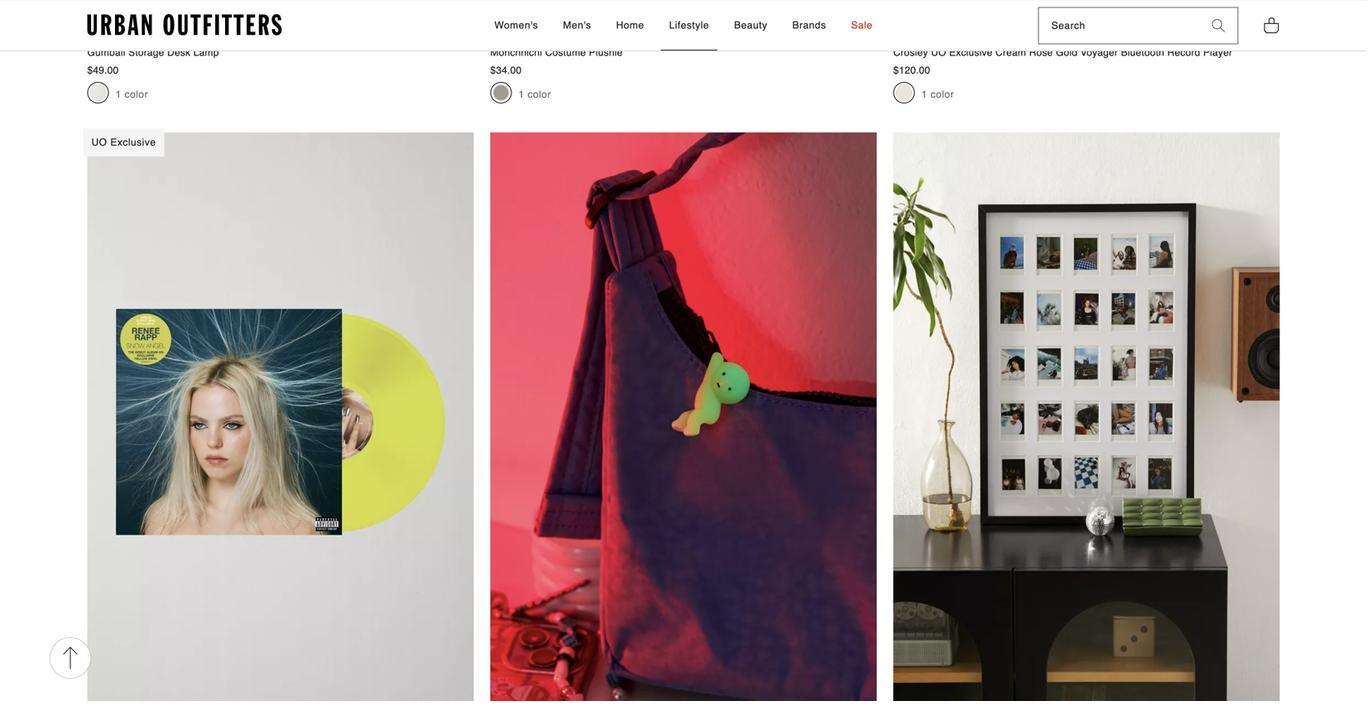 Task type: describe. For each thing, give the bounding box(es) containing it.
brands link
[[784, 1, 835, 51]]

uo inside crosley uo exclusive cream rose gold voyager bluetooth record player link
[[931, 47, 947, 58]]

gumball storage desk lamp image
[[87, 0, 474, 38]]

original price: $120.00 element
[[894, 65, 931, 76]]

lifestyle
[[669, 19, 710, 31]]

monchhichi
[[490, 47, 542, 58]]

gold
[[1056, 47, 1078, 58]]

color for $34.00
[[528, 88, 551, 100]]

women's link
[[486, 1, 547, 51]]

original price: $34.00 element
[[490, 65, 522, 76]]

costume
[[545, 47, 586, 58]]

women's
[[495, 19, 538, 31]]

cream image for $49.00
[[90, 84, 106, 101]]

1 for $49.00
[[116, 88, 121, 100]]

$49.00
[[87, 65, 119, 76]]

player
[[1204, 47, 1233, 58]]

storage
[[128, 47, 164, 58]]

crosley uo exclusive cream rose gold voyager bluetooth record player image
[[894, 0, 1280, 38]]

1 horizontal spatial exclusive
[[950, 47, 993, 58]]

cream image for $120.00
[[896, 84, 913, 101]]

$34.00
[[490, 65, 522, 76]]

$120.00
[[894, 65, 931, 76]]

lamp
[[194, 47, 219, 58]]

record
[[1168, 47, 1201, 58]]

sale link
[[843, 1, 881, 51]]

color for $49.00
[[125, 88, 148, 100]]

1 for $34.00
[[519, 88, 525, 100]]

home
[[616, 19, 645, 31]]

uo inside uo exclusive link
[[91, 137, 107, 148]]

gumball
[[87, 47, 125, 58]]

home link
[[608, 1, 653, 51]]

crosley uo exclusive cream rose gold voyager bluetooth record player link
[[894, 0, 1280, 60]]

lifestyle link
[[661, 1, 718, 51]]

1 color for $34.00
[[519, 88, 551, 100]]

men's
[[563, 19, 592, 31]]

rose
[[1029, 47, 1053, 58]]

urban outfitters image
[[87, 14, 282, 36]]

koala image
[[493, 84, 510, 101]]

crosley
[[894, 47, 928, 58]]

1 for $120.00
[[922, 88, 928, 100]]

1 color for $120.00
[[922, 88, 955, 100]]

beauty link
[[726, 1, 776, 51]]



Task type: vqa. For each thing, say whether or not it's contained in the screenshot.
Color
yes



Task type: locate. For each thing, give the bounding box(es) containing it.
search image
[[1212, 19, 1226, 32]]

0 horizontal spatial color
[[125, 88, 148, 100]]

1 color
[[116, 88, 148, 100], [519, 88, 551, 100], [922, 88, 955, 100]]

crosley uo exclusive cream rose gold voyager bluetooth record player
[[894, 47, 1233, 58]]

1 horizontal spatial color
[[528, 88, 551, 100]]

desk
[[167, 47, 191, 58]]

3 1 color from the left
[[922, 88, 955, 100]]

0 horizontal spatial uo
[[91, 137, 107, 148]]

uo exclusive link
[[83, 128, 474, 701]]

3 1 from the left
[[922, 88, 928, 100]]

1 1 color from the left
[[116, 88, 148, 100]]

1 down $120.00
[[922, 88, 928, 100]]

cream image
[[90, 84, 106, 101], [896, 84, 913, 101]]

uo down original price: $49.00 element
[[91, 137, 107, 148]]

1 cream image from the left
[[90, 84, 106, 101]]

2 cream image from the left
[[896, 84, 913, 101]]

1
[[116, 88, 121, 100], [519, 88, 525, 100], [922, 88, 928, 100]]

monchhichi costume plushie link
[[490, 0, 877, 60]]

2 horizontal spatial color
[[931, 88, 955, 100]]

2 1 color from the left
[[519, 88, 551, 100]]

1 color for $49.00
[[116, 88, 148, 100]]

exclusive left cream
[[950, 47, 993, 58]]

2 horizontal spatial 1
[[922, 88, 928, 100]]

Search text field
[[1039, 8, 1200, 44]]

exclusive down original price: $49.00 element
[[110, 137, 156, 148]]

1 color down $120.00
[[922, 88, 955, 100]]

1 vertical spatial exclusive
[[110, 137, 156, 148]]

2 horizontal spatial 1 color
[[922, 88, 955, 100]]

0 horizontal spatial cream image
[[90, 84, 106, 101]]

monchhichi costume plushie
[[490, 47, 623, 58]]

1 horizontal spatial 1
[[519, 88, 525, 100]]

0 vertical spatial uo
[[931, 47, 947, 58]]

sale
[[851, 19, 873, 31]]

cream
[[996, 47, 1027, 58]]

1 down $49.00
[[116, 88, 121, 100]]

2 1 from the left
[[519, 88, 525, 100]]

smiski® glow-in-the-dark zipperbite figure image
[[490, 132, 877, 701]]

gumball storage desk lamp
[[87, 47, 219, 58]]

voyager
[[1081, 47, 1118, 58]]

2 color from the left
[[528, 88, 551, 100]]

original price: $49.00 element
[[87, 65, 119, 76]]

uo instax 25-picture frame image
[[894, 132, 1280, 701]]

gumball storage desk lamp link
[[87, 0, 474, 60]]

men's link
[[555, 1, 600, 51]]

None search field
[[1039, 8, 1200, 44]]

cream image down $120.00
[[896, 84, 913, 101]]

1 horizontal spatial cream image
[[896, 84, 913, 101]]

color
[[125, 88, 148, 100], [528, 88, 551, 100], [931, 88, 955, 100]]

1 color down $49.00
[[116, 88, 148, 100]]

color for $120.00
[[931, 88, 955, 100]]

uo
[[931, 47, 947, 58], [91, 137, 107, 148]]

1 color from the left
[[125, 88, 148, 100]]

uo right crosley
[[931, 47, 947, 58]]

bluetooth
[[1121, 47, 1165, 58]]

1 1 from the left
[[116, 88, 121, 100]]

uo exclusive
[[91, 137, 156, 148]]

monchhichi costume plushie image
[[490, 0, 877, 38]]

0 vertical spatial exclusive
[[950, 47, 993, 58]]

1 color right koala 'image'
[[519, 88, 551, 100]]

1 horizontal spatial uo
[[931, 47, 947, 58]]

cream image down original price: $49.00 element
[[90, 84, 106, 101]]

exclusive
[[950, 47, 993, 58], [110, 137, 156, 148]]

main navigation element
[[346, 1, 1022, 51]]

reneé rapp - snow angel limited lp image
[[87, 132, 474, 701]]

beauty
[[734, 19, 768, 31]]

1 horizontal spatial 1 color
[[519, 88, 551, 100]]

brands
[[793, 19, 827, 31]]

0 horizontal spatial 1
[[116, 88, 121, 100]]

3 color from the left
[[931, 88, 955, 100]]

0 horizontal spatial 1 color
[[116, 88, 148, 100]]

my shopping bag image
[[1264, 16, 1280, 34]]

plushie
[[589, 47, 623, 58]]

0 horizontal spatial exclusive
[[110, 137, 156, 148]]

1 right koala 'image'
[[519, 88, 525, 100]]

1 vertical spatial uo
[[91, 137, 107, 148]]



